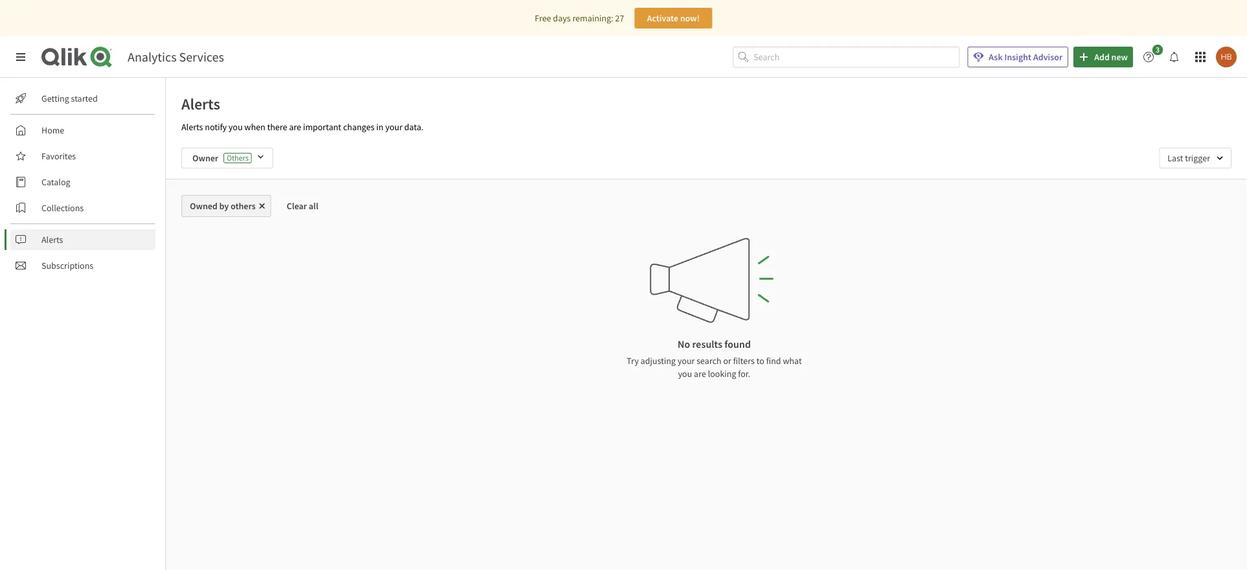 Task type: vqa. For each thing, say whether or not it's contained in the screenshot.
searchbar element
yes



Task type: locate. For each thing, give the bounding box(es) containing it.
important
[[303, 121, 341, 133]]

you left when
[[229, 121, 243, 133]]

all
[[309, 200, 318, 212]]

1 vertical spatial you
[[678, 368, 692, 380]]

catalog link
[[10, 172, 155, 192]]

your inside no results found try adjusting your search or filters to find what you are looking for.
[[678, 355, 695, 367]]

activate now! link
[[634, 8, 712, 29]]

catalog
[[41, 176, 70, 188]]

you down no at the right bottom
[[678, 368, 692, 380]]

or
[[723, 355, 731, 367]]

subscriptions link
[[10, 255, 155, 276]]

0 vertical spatial are
[[289, 121, 301, 133]]

to
[[756, 355, 764, 367]]

remaining:
[[572, 12, 613, 24]]

Search text field
[[754, 46, 960, 68]]

no results found try adjusting your search or filters to find what you are looking for.
[[627, 338, 802, 380]]

clear all button
[[276, 195, 329, 217]]

owned by others
[[190, 200, 256, 212]]

1 horizontal spatial are
[[694, 368, 706, 380]]

3
[[1156, 45, 1160, 55]]

1 horizontal spatial your
[[678, 355, 695, 367]]

0 horizontal spatial are
[[289, 121, 301, 133]]

your down no at the right bottom
[[678, 355, 695, 367]]

0 horizontal spatial you
[[229, 121, 243, 133]]

clear all
[[287, 200, 318, 212]]

0 vertical spatial your
[[385, 121, 402, 133]]

1 horizontal spatial you
[[678, 368, 692, 380]]

last trigger
[[1168, 152, 1210, 164]]

2 vertical spatial alerts
[[41, 234, 63, 246]]

alerts up notify
[[181, 94, 220, 113]]

your right in
[[385, 121, 402, 133]]

are down search
[[694, 368, 706, 380]]

filters region
[[166, 137, 1247, 179]]

owner
[[192, 152, 218, 164]]

no
[[678, 338, 690, 350]]

data.
[[404, 121, 423, 133]]

home link
[[10, 120, 155, 141]]

1 vertical spatial are
[[694, 368, 706, 380]]

alerts notify you when there are important changes in your data.
[[181, 121, 423, 133]]

for.
[[738, 368, 750, 380]]

are
[[289, 121, 301, 133], [694, 368, 706, 380]]

you
[[229, 121, 243, 133], [678, 368, 692, 380]]

notify
[[205, 121, 227, 133]]

last
[[1168, 152, 1183, 164]]

your
[[385, 121, 402, 133], [678, 355, 695, 367]]

1 vertical spatial your
[[678, 355, 695, 367]]

by
[[219, 200, 229, 212]]

started
[[71, 93, 98, 104]]

alerts
[[181, 94, 220, 113], [181, 121, 203, 133], [41, 234, 63, 246]]

analytics services
[[128, 49, 224, 65]]

home
[[41, 124, 64, 136]]

collections
[[41, 202, 84, 214]]

insight
[[1004, 51, 1031, 63]]

alerts link
[[10, 229, 155, 250]]

adjusting
[[641, 355, 676, 367]]

are right there
[[289, 121, 301, 133]]

owned by others button
[[181, 195, 271, 217]]

alerts up subscriptions
[[41, 234, 63, 246]]

alerts left notify
[[181, 121, 203, 133]]

trigger
[[1185, 152, 1210, 164]]

Last trigger field
[[1159, 148, 1232, 168]]



Task type: describe. For each thing, give the bounding box(es) containing it.
0 horizontal spatial your
[[385, 121, 402, 133]]

owned
[[190, 200, 218, 212]]

now!
[[680, 12, 700, 24]]

getting started link
[[10, 88, 155, 109]]

changes
[[343, 121, 374, 133]]

advisor
[[1033, 51, 1063, 63]]

navigation pane element
[[0, 83, 165, 281]]

clear
[[287, 200, 307, 212]]

howard brown image
[[1216, 47, 1237, 67]]

found
[[724, 338, 751, 350]]

are inside no results found try adjusting your search or filters to find what you are looking for.
[[694, 368, 706, 380]]

new
[[1111, 51, 1128, 63]]

there
[[267, 121, 287, 133]]

analytics
[[128, 49, 177, 65]]

27
[[615, 12, 624, 24]]

what
[[783, 355, 802, 367]]

when
[[244, 121, 265, 133]]

free days remaining: 27
[[535, 12, 624, 24]]

searchbar element
[[733, 46, 960, 68]]

free
[[535, 12, 551, 24]]

getting started
[[41, 93, 98, 104]]

ask insight advisor button
[[967, 47, 1068, 67]]

activate
[[647, 12, 678, 24]]

in
[[376, 121, 383, 133]]

others
[[231, 200, 256, 212]]

results
[[692, 338, 722, 350]]

analytics services element
[[128, 49, 224, 65]]

close sidebar menu image
[[16, 52, 26, 62]]

you inside no results found try adjusting your search or filters to find what you are looking for.
[[678, 368, 692, 380]]

add new
[[1094, 51, 1128, 63]]

ask
[[989, 51, 1003, 63]]

3 button
[[1138, 45, 1167, 67]]

0 vertical spatial alerts
[[181, 94, 220, 113]]

filters
[[733, 355, 755, 367]]

services
[[179, 49, 224, 65]]

others
[[227, 153, 249, 163]]

collections link
[[10, 198, 155, 218]]

getting
[[41, 93, 69, 104]]

try
[[627, 355, 639, 367]]

add
[[1094, 51, 1110, 63]]

alerts inside navigation pane element
[[41, 234, 63, 246]]

favorites link
[[10, 146, 155, 166]]

add new button
[[1074, 47, 1133, 67]]

search
[[697, 355, 721, 367]]

0 vertical spatial you
[[229, 121, 243, 133]]

activate now!
[[647, 12, 700, 24]]

favorites
[[41, 150, 76, 162]]

find
[[766, 355, 781, 367]]

1 vertical spatial alerts
[[181, 121, 203, 133]]

ask insight advisor
[[989, 51, 1063, 63]]

subscriptions
[[41, 260, 93, 271]]

days
[[553, 12, 571, 24]]

looking
[[708, 368, 736, 380]]



